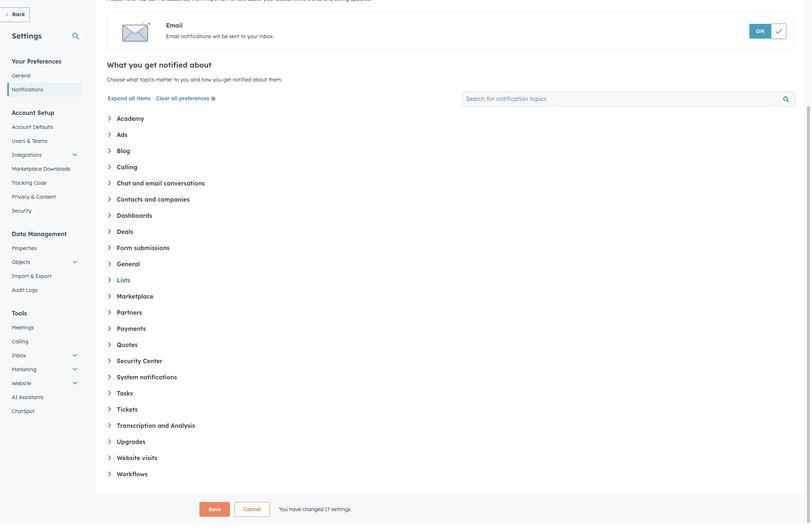 Task type: locate. For each thing, give the bounding box(es) containing it.
and right chat
[[132, 180, 144, 187]]

marketplace inside the 'account setup' element
[[12, 166, 42, 172]]

caret image inside academy dropdown button
[[108, 116, 111, 121]]

0 vertical spatial &
[[27, 138, 30, 144]]

your preferences element
[[7, 57, 82, 97]]

caret image inside general dropdown button
[[108, 262, 111, 266]]

calling up chat
[[117, 163, 137, 171]]

tools
[[12, 310, 27, 317]]

12 caret image from the top
[[108, 472, 111, 476]]

account for account setup
[[12, 109, 35, 116]]

website down upgrades
[[117, 454, 140, 462]]

sent
[[229, 33, 239, 40]]

1 horizontal spatial all
[[171, 95, 178, 102]]

caret image for payments
[[108, 326, 111, 331]]

0 horizontal spatial general
[[12, 72, 31, 79]]

1 vertical spatial notified
[[233, 76, 251, 83]]

caret image inside tickets dropdown button
[[108, 407, 111, 412]]

calling
[[117, 163, 137, 171], [12, 338, 28, 345]]

security inside 'link'
[[12, 208, 31, 214]]

account up the users
[[12, 124, 32, 130]]

you have changed 17 settings.
[[279, 506, 352, 513]]

clear all preferences
[[156, 95, 209, 102]]

6 caret image from the top
[[108, 213, 111, 218]]

0 vertical spatial calling
[[117, 163, 137, 171]]

0 vertical spatial get
[[145, 60, 157, 69]]

general
[[12, 72, 31, 79], [117, 260, 140, 268]]

setup
[[37, 109, 54, 116]]

11 caret image from the top
[[108, 391, 111, 396]]

website
[[12, 380, 31, 387], [117, 454, 140, 462]]

all right clear
[[171, 95, 178, 102]]

preferences
[[179, 95, 209, 102]]

0 horizontal spatial get
[[145, 60, 157, 69]]

cancel button
[[234, 502, 270, 517]]

account up account defaults
[[12, 109, 35, 116]]

0 horizontal spatial calling
[[12, 338, 28, 345]]

notifications down center
[[140, 374, 177, 381]]

0 vertical spatial to
[[241, 33, 246, 40]]

all for expand
[[129, 95, 135, 102]]

1 vertical spatial website
[[117, 454, 140, 462]]

tasks
[[117, 390, 133, 397]]

general link
[[7, 69, 82, 83]]

0 vertical spatial notifications
[[181, 33, 211, 40]]

get right how
[[223, 76, 231, 83]]

1 caret image from the top
[[108, 116, 111, 121]]

back
[[12, 11, 25, 18]]

caret image inside "contacts and companies" dropdown button
[[108, 197, 111, 202]]

0 horizontal spatial you
[[129, 60, 142, 69]]

users
[[12, 138, 25, 144]]

caret image inside security center dropdown button
[[108, 359, 111, 363]]

2 caret image from the top
[[108, 132, 111, 137]]

meetings link
[[7, 321, 82, 335]]

what you get notified about
[[107, 60, 212, 69]]

deals button
[[108, 228, 792, 235]]

11 caret image from the top
[[108, 456, 111, 460]]

objects button
[[7, 255, 82, 269]]

partners
[[117, 309, 142, 316]]

1 vertical spatial &
[[31, 194, 35, 200]]

export
[[36, 273, 52, 280]]

10 caret image from the top
[[108, 439, 111, 444]]

users & teams
[[12, 138, 47, 144]]

you up the what
[[129, 60, 142, 69]]

0 horizontal spatial notifications
[[140, 374, 177, 381]]

caret image for tasks
[[108, 391, 111, 396]]

1 horizontal spatial security
[[117, 357, 141, 365]]

2 email from the top
[[166, 33, 180, 40]]

website for website
[[12, 380, 31, 387]]

caret image inside the quotes dropdown button
[[108, 342, 111, 347]]

security down privacy
[[12, 208, 31, 214]]

0 horizontal spatial about
[[190, 60, 212, 69]]

chat and email conversations
[[117, 180, 205, 187]]

you right how
[[213, 76, 222, 83]]

7 caret image from the top
[[108, 375, 111, 379]]

back link
[[0, 7, 30, 22]]

0 horizontal spatial security
[[12, 208, 31, 214]]

expand all items button
[[108, 95, 151, 102]]

ads button
[[108, 131, 792, 139]]

settings
[[12, 31, 42, 40]]

0 horizontal spatial notified
[[159, 60, 188, 69]]

caret image for transcription and analysis
[[108, 423, 111, 428]]

& right the users
[[27, 138, 30, 144]]

marketplace down integrations
[[12, 166, 42, 172]]

blog
[[117, 147, 130, 155]]

1 horizontal spatial marketplace
[[117, 293, 153, 300]]

0 vertical spatial website
[[12, 380, 31, 387]]

1 horizontal spatial calling
[[117, 163, 137, 171]]

privacy
[[12, 194, 30, 200]]

about left 'them.'
[[253, 76, 267, 83]]

general down your
[[12, 72, 31, 79]]

center
[[143, 357, 162, 365]]

1 vertical spatial security
[[117, 357, 141, 365]]

assistants
[[19, 394, 44, 401]]

marketing button
[[7, 363, 82, 377]]

caret image inside chat and email conversations dropdown button
[[108, 181, 111, 185]]

your preferences
[[12, 58, 62, 65]]

caret image
[[108, 116, 111, 121], [108, 132, 111, 137], [108, 165, 111, 169], [108, 181, 111, 185], [108, 197, 111, 202], [108, 213, 111, 218], [108, 229, 111, 234], [108, 245, 111, 250], [108, 278, 111, 282], [108, 294, 111, 299], [108, 391, 111, 396]]

0 vertical spatial notified
[[159, 60, 188, 69]]

10 caret image from the top
[[108, 294, 111, 299]]

1 vertical spatial get
[[223, 76, 231, 83]]

caret image inside deals dropdown button
[[108, 229, 111, 234]]

caret image inside workflows dropdown button
[[108, 472, 111, 476]]

tracking code link
[[7, 176, 82, 190]]

users & teams link
[[7, 134, 82, 148]]

be
[[222, 33, 228, 40]]

caret image inside marketplace dropdown button
[[108, 294, 111, 299]]

and down email
[[145, 196, 156, 203]]

inbox
[[12, 352, 26, 359]]

notifications left 'will'
[[181, 33, 211, 40]]

notified up 'matter'
[[159, 60, 188, 69]]

choose what topics matter to you and how you get notified about them.
[[107, 76, 282, 83]]

7 caret image from the top
[[108, 229, 111, 234]]

1 vertical spatial about
[[253, 76, 267, 83]]

caret image inside ads dropdown button
[[108, 132, 111, 137]]

caret image inside website visits dropdown button
[[108, 456, 111, 460]]

all left 'items'
[[129, 95, 135, 102]]

get up topics
[[145, 60, 157, 69]]

caret image for quotes
[[108, 342, 111, 347]]

form submissions
[[117, 244, 170, 252]]

what
[[107, 60, 126, 69]]

account defaults link
[[7, 120, 82, 134]]

8 caret image from the top
[[108, 407, 111, 412]]

8 caret image from the top
[[108, 245, 111, 250]]

about
[[190, 60, 212, 69], [253, 76, 267, 83]]

contacts and companies
[[117, 196, 190, 203]]

website inside button
[[12, 380, 31, 387]]

1 vertical spatial calling
[[12, 338, 28, 345]]

& right privacy
[[31, 194, 35, 200]]

general down form
[[117, 260, 140, 268]]

0 vertical spatial marketplace
[[12, 166, 42, 172]]

calling up inbox
[[12, 338, 28, 345]]

1 all from the left
[[129, 95, 135, 102]]

1 account from the top
[[12, 109, 35, 116]]

0 vertical spatial account
[[12, 109, 35, 116]]

2 horizontal spatial you
[[213, 76, 222, 83]]

1 email from the top
[[166, 22, 183, 29]]

to
[[241, 33, 246, 40], [174, 76, 179, 83]]

tickets button
[[108, 406, 792, 413]]

0 vertical spatial security
[[12, 208, 31, 214]]

caret image inside tasks dropdown button
[[108, 391, 111, 396]]

security up system
[[117, 357, 141, 365]]

dashboards button
[[108, 212, 792, 219]]

1 horizontal spatial you
[[180, 76, 189, 83]]

0 horizontal spatial to
[[174, 76, 179, 83]]

all for clear
[[171, 95, 178, 102]]

import
[[12, 273, 29, 280]]

0 vertical spatial email
[[166, 22, 183, 29]]

4 caret image from the top
[[108, 181, 111, 185]]

caret image inside lists dropdown button
[[108, 278, 111, 282]]

caret image for website visits
[[108, 456, 111, 460]]

properties
[[12, 245, 37, 252]]

marketplace up partners
[[117, 293, 153, 300]]

dashboards
[[117, 212, 152, 219]]

1 caret image from the top
[[108, 148, 111, 153]]

1 horizontal spatial to
[[241, 33, 246, 40]]

caret image inside upgrades dropdown button
[[108, 439, 111, 444]]

9 caret image from the top
[[108, 278, 111, 282]]

chat
[[117, 180, 131, 187]]

save
[[208, 506, 221, 513]]

caret image for upgrades
[[108, 439, 111, 444]]

0 vertical spatial about
[[190, 60, 212, 69]]

1 vertical spatial marketplace
[[117, 293, 153, 300]]

conversations
[[164, 180, 205, 187]]

to right sent on the left top of page
[[241, 33, 246, 40]]

caret image for system notifications
[[108, 375, 111, 379]]

3 caret image from the top
[[108, 310, 111, 315]]

1 horizontal spatial notifications
[[181, 33, 211, 40]]

1 horizontal spatial website
[[117, 454, 140, 462]]

3 caret image from the top
[[108, 165, 111, 169]]

caret image for security center
[[108, 359, 111, 363]]

logs
[[26, 287, 38, 294]]

caret image inside the system notifications dropdown button
[[108, 375, 111, 379]]

0 horizontal spatial website
[[12, 380, 31, 387]]

17
[[325, 506, 330, 513]]

& inside data management element
[[30, 273, 34, 280]]

chat and email conversations button
[[108, 180, 792, 187]]

to right 'matter'
[[174, 76, 179, 83]]

1 vertical spatial email
[[166, 33, 180, 40]]

form
[[117, 244, 132, 252]]

caret image for ads
[[108, 132, 111, 137]]

2 caret image from the top
[[108, 262, 111, 266]]

notifications for system
[[140, 374, 177, 381]]

caret image for dashboards
[[108, 213, 111, 218]]

caret image inside calling dropdown button
[[108, 165, 111, 169]]

all
[[129, 95, 135, 102], [171, 95, 178, 102]]

upgrades
[[117, 438, 145, 446]]

5 caret image from the top
[[108, 342, 111, 347]]

companies
[[158, 196, 190, 203]]

2 vertical spatial &
[[30, 273, 34, 280]]

6 caret image from the top
[[108, 359, 111, 363]]

marketplace downloads link
[[7, 162, 82, 176]]

9 caret image from the top
[[108, 423, 111, 428]]

all inside button
[[171, 95, 178, 102]]

notifications
[[12, 86, 43, 93]]

1 vertical spatial account
[[12, 124, 32, 130]]

security link
[[7, 204, 82, 218]]

1 vertical spatial notifications
[[140, 374, 177, 381]]

account for account defaults
[[12, 124, 32, 130]]

data management element
[[7, 230, 82, 297]]

caret image inside partners "dropdown button"
[[108, 310, 111, 315]]

caret image
[[108, 148, 111, 153], [108, 262, 111, 266], [108, 310, 111, 315], [108, 326, 111, 331], [108, 342, 111, 347], [108, 359, 111, 363], [108, 375, 111, 379], [108, 407, 111, 412], [108, 423, 111, 428], [108, 439, 111, 444], [108, 456, 111, 460], [108, 472, 111, 476]]

1 horizontal spatial general
[[117, 260, 140, 268]]

workflows button
[[108, 471, 792, 478]]

caret image inside "payments" "dropdown button"
[[108, 326, 111, 331]]

& left export
[[30, 273, 34, 280]]

clear
[[156, 95, 170, 102]]

objects
[[12, 259, 30, 266]]

4 caret image from the top
[[108, 326, 111, 331]]

5 caret image from the top
[[108, 197, 111, 202]]

2 account from the top
[[12, 124, 32, 130]]

caret image for contacts and companies
[[108, 197, 111, 202]]

about up how
[[190, 60, 212, 69]]

notified left 'them.'
[[233, 76, 251, 83]]

caret image inside the form submissions dropdown button
[[108, 245, 111, 250]]

caret image inside transcription and analysis dropdown button
[[108, 423, 111, 428]]

and left analysis
[[158, 422, 169, 429]]

and for chat and email conversations
[[132, 180, 144, 187]]

& for consent
[[31, 194, 35, 200]]

website down marketing at the bottom of the page
[[12, 380, 31, 387]]

you up clear all preferences
[[180, 76, 189, 83]]

2 all from the left
[[171, 95, 178, 102]]

0 vertical spatial general
[[12, 72, 31, 79]]

1 vertical spatial general
[[117, 260, 140, 268]]

0 horizontal spatial marketplace
[[12, 166, 42, 172]]

caret image inside dashboards dropdown button
[[108, 213, 111, 218]]

caret image inside "blog" dropdown button
[[108, 148, 111, 153]]

transcription
[[117, 422, 156, 429]]

0 horizontal spatial all
[[129, 95, 135, 102]]

1 horizontal spatial notified
[[233, 76, 251, 83]]

properties link
[[7, 241, 82, 255]]

&
[[27, 138, 30, 144], [31, 194, 35, 200], [30, 273, 34, 280]]

your
[[247, 33, 258, 40]]

calling button
[[108, 163, 792, 171]]



Task type: vqa. For each thing, say whether or not it's contained in the screenshot.
Website to the right
yes



Task type: describe. For each thing, give the bounding box(es) containing it.
lists button
[[108, 277, 792, 284]]

inbox button
[[7, 349, 82, 363]]

privacy & consent link
[[7, 190, 82, 204]]

account setup
[[12, 109, 54, 116]]

security center
[[117, 357, 162, 365]]

expand
[[108, 95, 127, 102]]

audit logs link
[[7, 283, 82, 297]]

tracking code
[[12, 180, 46, 186]]

and for transcription and analysis
[[158, 422, 169, 429]]

payments button
[[108, 325, 792, 332]]

management
[[28, 230, 67, 238]]

tasks button
[[108, 390, 792, 397]]

caret image for chat and email conversations
[[108, 181, 111, 185]]

marketing
[[12, 366, 36, 373]]

email for email
[[166, 22, 183, 29]]

changed
[[302, 506, 324, 513]]

1 vertical spatial to
[[174, 76, 179, 83]]

caret image for partners
[[108, 310, 111, 315]]

calling link
[[7, 335, 82, 349]]

caret image for workflows
[[108, 472, 111, 476]]

workflows
[[117, 471, 148, 478]]

1 horizontal spatial get
[[223, 76, 231, 83]]

audit
[[12, 287, 25, 294]]

import & export
[[12, 273, 52, 280]]

Search for notification topics search field
[[462, 91, 795, 106]]

caret image for form submissions
[[108, 245, 111, 250]]

marketplace downloads
[[12, 166, 70, 172]]

choose
[[107, 76, 125, 83]]

system
[[117, 374, 138, 381]]

notifications link
[[7, 83, 82, 97]]

topics
[[140, 76, 155, 83]]

will
[[213, 33, 220, 40]]

submissions
[[134, 244, 170, 252]]

email for email notifications will be sent to your inbox.
[[166, 33, 180, 40]]

transcription and analysis
[[117, 422, 195, 429]]

them.
[[269, 76, 282, 83]]

privacy & consent
[[12, 194, 56, 200]]

marketplace for marketplace downloads
[[12, 166, 42, 172]]

& for teams
[[27, 138, 30, 144]]

website button
[[7, 377, 82, 391]]

expand all items
[[108, 95, 151, 102]]

& for export
[[30, 273, 34, 280]]

your
[[12, 58, 25, 65]]

website for website visits
[[117, 454, 140, 462]]

on
[[756, 28, 765, 35]]

how
[[201, 76, 211, 83]]

tools element
[[7, 309, 82, 418]]

tickets
[[117, 406, 138, 413]]

caret image for tickets
[[108, 407, 111, 412]]

downloads
[[43, 166, 70, 172]]

marketplace for marketplace
[[117, 293, 153, 300]]

matter
[[156, 76, 172, 83]]

teams
[[32, 138, 47, 144]]

quotes button
[[108, 341, 792, 349]]

caret image for academy
[[108, 116, 111, 121]]

save button
[[199, 502, 230, 517]]

contacts and companies button
[[108, 196, 792, 203]]

marketplace button
[[108, 293, 792, 300]]

caret image for marketplace
[[108, 294, 111, 299]]

academy
[[117, 115, 144, 122]]

calling inside "link"
[[12, 338, 28, 345]]

caret image for blog
[[108, 148, 111, 153]]

items
[[137, 95, 151, 102]]

import & export link
[[7, 269, 82, 283]]

1 horizontal spatial about
[[253, 76, 267, 83]]

security for security
[[12, 208, 31, 214]]

inbox.
[[260, 33, 274, 40]]

you
[[279, 506, 288, 513]]

email notifications will be sent to your inbox.
[[166, 33, 274, 40]]

audit logs
[[12, 287, 38, 294]]

academy button
[[108, 115, 792, 122]]

security for security center
[[117, 357, 141, 365]]

integrations
[[12, 152, 42, 158]]

and left how
[[191, 76, 200, 83]]

clear all preferences button
[[156, 95, 218, 104]]

quotes
[[117, 341, 138, 349]]

ai assistants link
[[7, 391, 82, 404]]

account setup element
[[7, 109, 82, 218]]

integrations button
[[7, 148, 82, 162]]

chatspot
[[12, 408, 35, 415]]

chatspot link
[[7, 404, 82, 418]]

lists
[[117, 277, 130, 284]]

have
[[289, 506, 301, 513]]

ai
[[12, 394, 18, 401]]

caret image for calling
[[108, 165, 111, 169]]

defaults
[[33, 124, 53, 130]]

caret image for general
[[108, 262, 111, 266]]

website visits
[[117, 454, 157, 462]]

general inside your preferences element
[[12, 72, 31, 79]]

tracking
[[12, 180, 32, 186]]

ai assistants
[[12, 394, 44, 401]]

code
[[34, 180, 46, 186]]

data management
[[12, 230, 67, 238]]

what
[[126, 76, 138, 83]]

website visits button
[[108, 454, 792, 462]]

form submissions button
[[108, 244, 792, 252]]

consent
[[36, 194, 56, 200]]

data
[[12, 230, 26, 238]]

notifications for email
[[181, 33, 211, 40]]

and for contacts and companies
[[145, 196, 156, 203]]

caret image for lists
[[108, 278, 111, 282]]

preferences
[[27, 58, 62, 65]]

caret image for deals
[[108, 229, 111, 234]]



